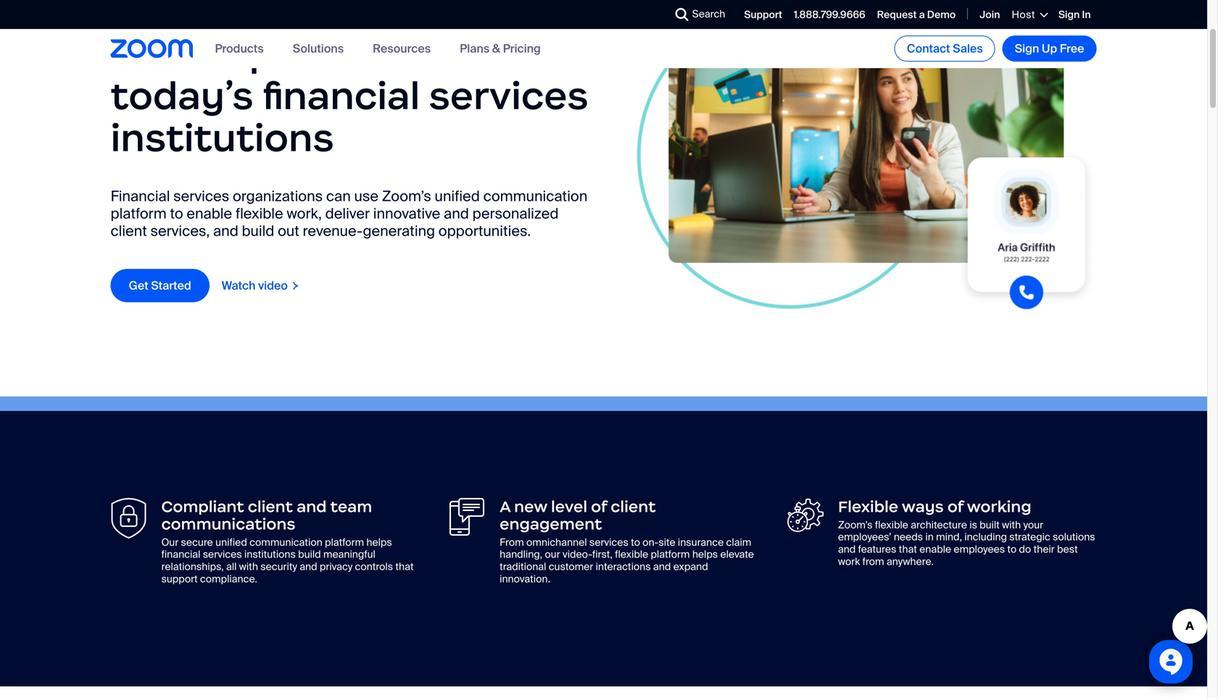 Task type: vqa. For each thing, say whether or not it's contained in the screenshot.
the bottom ZOOM'S
yes



Task type: describe. For each thing, give the bounding box(es) containing it.
controls
[[355, 560, 393, 573]]

from
[[862, 555, 884, 568]]

join link
[[980, 8, 1000, 21]]

with inside flexible ways of working zoom's flexible architecture is built with your employees' needs in mind, including strategic solutions and features that enable employees to do their best work from anywhere.
[[1002, 518, 1021, 532]]

institutions inside compliant client and team communications our secure unified communication platform helps financial services institutions build meaningful relationships, all with security and privacy controls that support compliance.
[[244, 548, 296, 561]]

that inside flexible ways of working zoom's flexible architecture is built with your employees' needs in mind, including strategic solutions and features that enable employees to do their best work from anywhere.
[[899, 543, 917, 556]]

client inside compliant client and team communications our secure unified communication platform helps financial services institutions build meaningful relationships, all with security and privacy controls that support compliance.
[[248, 497, 293, 516]]

innovation.
[[500, 572, 550, 586]]

customer
[[549, 560, 593, 573]]

request a demo link
[[877, 8, 956, 21]]

for
[[425, 31, 479, 78]]

solutions
[[293, 41, 344, 56]]

organizations
[[233, 187, 323, 205]]

anywhere.
[[887, 555, 934, 568]]

of inside a new level of client engagement from omnichannel services to on-site insurance claim handling, our video-first, flexible platform helps elevate traditional customer interactions and expand innovation.
[[591, 497, 607, 516]]

architecture
[[911, 518, 967, 532]]

get started link
[[111, 269, 209, 302]]

sign up free
[[1015, 41, 1084, 56]]

communication inside compliant client and team communications our secure unified communication platform helps financial services institutions build meaningful relationships, all with security and privacy controls that support compliance.
[[249, 536, 322, 549]]

their
[[1033, 543, 1055, 556]]

services inside compliant client and team communications our secure unified communication platform helps financial services institutions build meaningful relationships, all with security and privacy controls that support compliance.
[[203, 548, 242, 561]]

first,
[[592, 548, 612, 561]]

security
[[260, 560, 297, 573]]

support link
[[744, 8, 782, 21]]

compliance.
[[200, 572, 257, 586]]

our
[[545, 548, 560, 561]]

free
[[1060, 41, 1084, 56]]

and inside a new level of client engagement from omnichannel services to on-site insurance claim handling, our video-first, flexible platform helps elevate traditional customer interactions and expand innovation.
[[653, 560, 671, 573]]

enable inside "financial services organizations can use zoom's unified communication platform to enable flexible work, deliver innovative and personalized client services, and build out revenue-generating opportunities."
[[187, 204, 232, 223]]

solutions
[[1053, 530, 1095, 544]]

helps inside a new level of client engagement from omnichannel services to on-site insurance claim handling, our video-first, flexible platform helps elevate traditional customer interactions and expand innovation.
[[692, 548, 718, 561]]

including
[[964, 530, 1007, 544]]

build inside "financial services organizations can use zoom's unified communication platform to enable flexible work, deliver innovative and personalized client services, and build out revenue-generating opportunities."
[[242, 222, 274, 240]]

personalized
[[472, 204, 559, 223]]

strategic
[[1009, 530, 1050, 544]]

that inside compliant client and team communications our secure unified communication platform helps financial services institutions build meaningful relationships, all with security and privacy controls that support compliance.
[[395, 560, 414, 573]]

privacy
[[320, 560, 353, 573]]

financial inside compliant client and team communications our secure unified communication platform helps financial services institutions build meaningful relationships, all with security and privacy controls that support compliance.
[[161, 548, 200, 561]]

sign for sign up free
[[1015, 41, 1039, 56]]

a
[[500, 497, 510, 516]]

sales
[[953, 41, 983, 56]]

a
[[919, 8, 925, 21]]

communication inside "financial services organizations can use zoom's unified communication platform to enable flexible work, deliver innovative and personalized client services, and build out revenue-generating opportunities."
[[483, 187, 587, 205]]

host button
[[1012, 8, 1047, 21]]

of inside flexible ways of working zoom's flexible architecture is built with your employees' needs in mind, including strategic solutions and features that enable employees to do their best work from anywhere.
[[948, 497, 963, 516]]

and right services,
[[213, 222, 238, 240]]

site
[[659, 536, 675, 549]]

plans & pricing
[[460, 41, 541, 56]]

relationships,
[[161, 560, 224, 573]]

on-
[[643, 536, 659, 549]]

resources button
[[373, 41, 431, 56]]

up
[[1042, 41, 1057, 56]]

platform inside "financial services organizations can use zoom's unified communication platform to enable flexible work, deliver innovative and personalized client services, and build out revenue-generating opportunities."
[[111, 204, 167, 223]]

features
[[858, 543, 896, 556]]

our
[[161, 536, 179, 549]]

deliver
[[325, 204, 370, 223]]

a new level of client engagement from omnichannel services to on-site insurance claim handling, our video-first, flexible platform helps elevate traditional customer interactions and expand innovation.
[[500, 497, 754, 586]]

work,
[[287, 204, 322, 223]]

mind,
[[936, 530, 962, 544]]

services,
[[150, 222, 210, 240]]

and inside flexible ways of working zoom's flexible architecture is built with your employees' needs in mind, including strategic solutions and features that enable employees to do their best work from anywhere.
[[838, 543, 856, 556]]

with inside compliant client and team communications our secure unified communication platform helps financial services institutions build meaningful relationships, all with security and privacy controls that support compliance.
[[239, 560, 258, 573]]

demo
[[927, 8, 956, 21]]

support
[[744, 8, 782, 21]]

engagement
[[500, 514, 602, 534]]

and inside "one seamless and secure platform for today's financial services institutions"
[[385, 0, 457, 36]]

working
[[967, 497, 1031, 516]]

1.888.799.9666 link
[[794, 8, 865, 21]]

plans
[[460, 41, 490, 56]]

and right innovative
[[444, 204, 469, 223]]

sign for sign in
[[1058, 8, 1080, 21]]

team
[[330, 497, 372, 516]]

search image
[[675, 8, 688, 21]]

work
[[838, 555, 860, 568]]

get
[[129, 278, 148, 293]]

financial inside "one seamless and secure platform for today's financial services institutions"
[[262, 72, 420, 120]]

flexible inside "financial services organizations can use zoom's unified communication platform to enable flexible work, deliver innovative and personalized client services, and build out revenue-generating opportunities."
[[235, 204, 283, 223]]

contact sales link
[[894, 36, 995, 62]]

your
[[1023, 518, 1043, 532]]

services inside "one seamless and secure platform for today's financial services institutions"
[[429, 72, 588, 120]]

plans & pricing link
[[460, 41, 541, 56]]

use
[[354, 187, 378, 205]]

needs
[[894, 530, 923, 544]]

out
[[278, 222, 299, 240]]

platform inside compliant client and team communications our secure unified communication platform helps financial services institutions build meaningful relationships, all with security and privacy controls that support compliance.
[[325, 536, 364, 549]]

and left privacy
[[300, 560, 317, 573]]

financial services organizations can use zoom's unified communication platform to enable flexible work, deliver innovative and personalized client services, and build out revenue-generating opportunities.
[[111, 187, 587, 240]]

watch
[[222, 278, 256, 293]]

zoom's inside flexible ways of working zoom's flexible architecture is built with your employees' needs in mind, including strategic solutions and features that enable employees to do their best work from anywhere.
[[838, 518, 873, 532]]

request a demo
[[877, 8, 956, 21]]

contact sales
[[907, 41, 983, 56]]

employees'
[[838, 530, 891, 544]]



Task type: locate. For each thing, give the bounding box(es) containing it.
enable left organizations
[[187, 204, 232, 223]]

0 horizontal spatial communication
[[249, 536, 322, 549]]

1 horizontal spatial unified
[[435, 187, 480, 205]]

0 vertical spatial unified
[[435, 187, 480, 205]]

2 horizontal spatial to
[[1007, 543, 1017, 556]]

flexible right first,
[[615, 548, 648, 561]]

contact
[[907, 41, 950, 56]]

opportunities.
[[438, 222, 531, 240]]

elevate
[[720, 548, 754, 561]]

interactions
[[596, 560, 651, 573]]

phone with text message image
[[449, 498, 485, 536]]

build inside compliant client and team communications our secure unified communication platform helps financial services institutions build meaningful relationships, all with security and privacy controls that support compliance.
[[298, 548, 321, 561]]

secure inside "one seamless and secure platform for today's financial services institutions"
[[111, 31, 240, 78]]

1 horizontal spatial helps
[[692, 548, 718, 561]]

flexible inside flexible ways of working zoom's flexible architecture is built with your employees' needs in mind, including strategic solutions and features that enable employees to do their best work from anywhere.
[[875, 518, 908, 532]]

resources
[[373, 41, 431, 56]]

expand
[[673, 560, 708, 573]]

client inside "financial services organizations can use zoom's unified communication platform to enable flexible work, deliver innovative and personalized client services, and build out revenue-generating opportunities."
[[111, 222, 147, 240]]

unified inside "financial services organizations can use zoom's unified communication platform to enable flexible work, deliver innovative and personalized client services, and build out revenue-generating opportunities."
[[435, 187, 480, 205]]

sign up free link
[[1002, 36, 1097, 62]]

communication up security
[[249, 536, 322, 549]]

with right all
[[239, 560, 258, 573]]

1 of from the left
[[591, 497, 607, 516]]

0 horizontal spatial of
[[591, 497, 607, 516]]

unified down communications
[[215, 536, 247, 549]]

innovative
[[373, 204, 440, 223]]

zoom's
[[382, 187, 431, 205], [838, 518, 873, 532]]

0 horizontal spatial financial
[[161, 548, 200, 561]]

build right security
[[298, 548, 321, 561]]

sign left up
[[1015, 41, 1039, 56]]

meaningful
[[323, 548, 375, 561]]

1 vertical spatial unified
[[215, 536, 247, 549]]

that left in
[[899, 543, 917, 556]]

0 vertical spatial flexible
[[235, 204, 283, 223]]

1 horizontal spatial communication
[[483, 187, 587, 205]]

platform inside a new level of client engagement from omnichannel services to on-site insurance claim handling, our video-first, flexible platform helps elevate traditional customer interactions and expand innovation.
[[651, 548, 690, 561]]

2 of from the left
[[948, 497, 963, 516]]

of right level
[[591, 497, 607, 516]]

&
[[492, 41, 500, 56]]

to inside "financial services organizations can use zoom's unified communication platform to enable flexible work, deliver innovative and personalized client services, and build out revenue-generating opportunities."
[[170, 204, 183, 223]]

flexible up features
[[875, 518, 908, 532]]

of up 'architecture'
[[948, 497, 963, 516]]

platform inside "one seamless and secure platform for today's financial services institutions"
[[249, 31, 417, 78]]

0 vertical spatial communication
[[483, 187, 587, 205]]

from
[[500, 536, 524, 549]]

0 horizontal spatial build
[[242, 222, 274, 240]]

1 horizontal spatial to
[[631, 536, 640, 549]]

get started
[[129, 278, 191, 293]]

financial
[[262, 72, 420, 120], [161, 548, 200, 561]]

1 vertical spatial enable
[[919, 543, 951, 556]]

video-
[[563, 548, 592, 561]]

and left from
[[838, 543, 856, 556]]

build left out
[[242, 222, 274, 240]]

flexible left work,
[[235, 204, 283, 223]]

0 vertical spatial secure
[[111, 31, 240, 78]]

helps up controls
[[366, 536, 392, 549]]

1 horizontal spatial zoom's
[[838, 518, 873, 532]]

services inside "financial services organizations can use zoom's unified communication platform to enable flexible work, deliver innovative and personalized client services, and build out revenue-generating opportunities."
[[173, 187, 229, 205]]

flexible inside a new level of client engagement from omnichannel services to on-site insurance claim handling, our video-first, flexible platform helps elevate traditional customer interactions and expand innovation.
[[615, 548, 648, 561]]

solutions button
[[293, 41, 344, 56]]

financial up support
[[161, 548, 200, 561]]

helps left elevate
[[692, 548, 718, 561]]

started
[[151, 278, 191, 293]]

0 vertical spatial sign
[[1058, 8, 1080, 21]]

to for organizations
[[170, 204, 183, 223]]

today's
[[111, 72, 253, 120]]

services inside a new level of client engagement from omnichannel services to on-site insurance claim handling, our video-first, flexible platform helps elevate traditional customer interactions and expand innovation.
[[589, 536, 628, 549]]

zoom's inside "financial services organizations can use zoom's unified communication platform to enable flexible work, deliver innovative and personalized client services, and build out revenue-generating opportunities."
[[382, 187, 431, 205]]

do
[[1019, 543, 1031, 556]]

unified inside compliant client and team communications our secure unified communication platform helps financial services institutions build meaningful relationships, all with security and privacy controls that support compliance.
[[215, 536, 247, 549]]

built
[[980, 518, 1000, 532]]

pricing
[[503, 41, 541, 56]]

new
[[514, 497, 547, 516]]

2 vertical spatial flexible
[[615, 548, 648, 561]]

1 vertical spatial sign
[[1015, 41, 1039, 56]]

and up resources dropdown button
[[385, 0, 457, 36]]

secure inside compliant client and team communications our secure unified communication platform helps financial services institutions build meaningful relationships, all with security and privacy controls that support compliance.
[[181, 536, 213, 549]]

1 vertical spatial zoom's
[[838, 518, 873, 532]]

communication up the opportunities.
[[483, 187, 587, 205]]

sign left in
[[1058, 8, 1080, 21]]

flexible ways of working zoom's flexible architecture is built with your employees' needs in mind, including strategic solutions and features that enable employees to do their best work from anywhere.
[[838, 497, 1095, 568]]

institutions inside "one seamless and secure platform for today's financial services institutions"
[[111, 114, 334, 162]]

unified up the opportunities.
[[435, 187, 480, 205]]

1 horizontal spatial financial
[[262, 72, 420, 120]]

client up security
[[248, 497, 293, 516]]

host
[[1012, 8, 1035, 21]]

is
[[970, 518, 977, 532]]

and down site
[[653, 560, 671, 573]]

0 horizontal spatial enable
[[187, 204, 232, 223]]

1.888.799.9666
[[794, 8, 865, 21]]

female working on a computer image
[[618, 0, 1097, 309]]

that right controls
[[395, 560, 414, 573]]

1 vertical spatial flexible
[[875, 518, 908, 532]]

claim
[[726, 536, 751, 549]]

1 horizontal spatial sign
[[1058, 8, 1080, 21]]

1 vertical spatial financial
[[161, 548, 200, 561]]

employees
[[954, 543, 1005, 556]]

zoom's down flexible
[[838, 518, 873, 532]]

0 horizontal spatial client
[[111, 222, 147, 240]]

1 horizontal spatial client
[[248, 497, 293, 516]]

1 vertical spatial build
[[298, 548, 321, 561]]

zoom's up generating
[[382, 187, 431, 205]]

0 horizontal spatial to
[[170, 204, 183, 223]]

enable
[[187, 204, 232, 223], [919, 543, 951, 556]]

0 vertical spatial financial
[[262, 72, 420, 120]]

1 horizontal spatial that
[[899, 543, 917, 556]]

video
[[258, 278, 288, 293]]

1 horizontal spatial with
[[1002, 518, 1021, 532]]

1 horizontal spatial enable
[[919, 543, 951, 556]]

support
[[161, 572, 198, 586]]

one seamless and secure platform for today's financial services institutions
[[111, 0, 588, 162]]

1 horizontal spatial build
[[298, 548, 321, 561]]

client down financial
[[111, 222, 147, 240]]

0 horizontal spatial flexible
[[235, 204, 283, 223]]

request
[[877, 8, 917, 21]]

financial down solutions
[[262, 72, 420, 120]]

0 horizontal spatial with
[[239, 560, 258, 573]]

0 vertical spatial zoom's
[[382, 187, 431, 205]]

compliant client and team communications our secure unified communication platform helps financial services institutions build meaningful relationships, all with security and privacy controls that support compliance.
[[161, 497, 414, 586]]

services down plans & pricing link
[[429, 72, 588, 120]]

products button
[[215, 41, 264, 56]]

generating
[[363, 222, 435, 240]]

1 horizontal spatial of
[[948, 497, 963, 516]]

0 vertical spatial build
[[242, 222, 274, 240]]

omnichannel
[[526, 536, 587, 549]]

with right "built"
[[1002, 518, 1021, 532]]

1 vertical spatial with
[[239, 560, 258, 573]]

in
[[925, 530, 934, 544]]

to
[[170, 204, 183, 223], [631, 536, 640, 549], [1007, 543, 1017, 556]]

revenue-
[[303, 222, 363, 240]]

services up interactions
[[589, 536, 628, 549]]

sign
[[1058, 8, 1080, 21], [1015, 41, 1039, 56]]

join
[[980, 8, 1000, 21]]

2 horizontal spatial client
[[611, 497, 656, 516]]

ways
[[902, 497, 944, 516]]

2 horizontal spatial flexible
[[875, 518, 908, 532]]

services
[[429, 72, 588, 120], [173, 187, 229, 205], [589, 536, 628, 549], [203, 548, 242, 561]]

1 vertical spatial institutions
[[244, 548, 296, 561]]

sign in
[[1058, 8, 1091, 21]]

all
[[226, 560, 237, 573]]

1 vertical spatial communication
[[249, 536, 322, 549]]

shield with lock image
[[111, 498, 147, 539]]

search image
[[675, 8, 688, 21]]

0 horizontal spatial sign
[[1015, 41, 1039, 56]]

0 horizontal spatial unified
[[215, 536, 247, 549]]

communications
[[161, 514, 295, 534]]

stop clock & gear image
[[787, 498, 824, 532]]

watch video link
[[221, 278, 300, 293]]

enable down 'architecture'
[[919, 543, 951, 556]]

best
[[1057, 543, 1078, 556]]

seamless
[[197, 0, 376, 36]]

helps inside compliant client and team communications our secure unified communication platform helps financial services institutions build meaningful relationships, all with security and privacy controls that support compliance.
[[366, 536, 392, 549]]

flexible
[[838, 497, 898, 516]]

enable inside flexible ways of working zoom's flexible architecture is built with your employees' needs in mind, including strategic solutions and features that enable employees to do their best work from anywhere.
[[919, 543, 951, 556]]

0 horizontal spatial zoom's
[[382, 187, 431, 205]]

watch video
[[222, 278, 288, 293]]

0 vertical spatial enable
[[187, 204, 232, 223]]

to left do
[[1007, 543, 1017, 556]]

to inside flexible ways of working zoom's flexible architecture is built with your employees' needs in mind, including strategic solutions and features that enable employees to do their best work from anywhere.
[[1007, 543, 1017, 556]]

to for level
[[631, 536, 640, 549]]

communication
[[483, 187, 587, 205], [249, 536, 322, 549]]

products
[[215, 41, 264, 56]]

compliant
[[161, 497, 244, 516]]

client up the on-
[[611, 497, 656, 516]]

0 vertical spatial that
[[899, 543, 917, 556]]

to right financial
[[170, 204, 183, 223]]

that
[[899, 543, 917, 556], [395, 560, 414, 573]]

in
[[1082, 8, 1091, 21]]

0 vertical spatial institutions
[[111, 114, 334, 162]]

and left the 'team' on the left bottom of page
[[297, 497, 327, 516]]

0 horizontal spatial that
[[395, 560, 414, 573]]

zoom logo image
[[111, 39, 193, 58]]

client inside a new level of client engagement from omnichannel services to on-site insurance claim handling, our video-first, flexible platform helps elevate traditional customer interactions and expand innovation.
[[611, 497, 656, 516]]

1 vertical spatial that
[[395, 560, 414, 573]]

1 vertical spatial secure
[[181, 536, 213, 549]]

services up services,
[[173, 187, 229, 205]]

search
[[692, 7, 725, 21]]

0 vertical spatial with
[[1002, 518, 1021, 532]]

can
[[326, 187, 351, 205]]

0 horizontal spatial helps
[[366, 536, 392, 549]]

to inside a new level of client engagement from omnichannel services to on-site insurance claim handling, our video-first, flexible platform helps elevate traditional customer interactions and expand innovation.
[[631, 536, 640, 549]]

services up compliance.
[[203, 548, 242, 561]]

1 horizontal spatial flexible
[[615, 548, 648, 561]]

level
[[551, 497, 587, 516]]

financial
[[111, 187, 170, 205]]

handling,
[[500, 548, 542, 561]]

to left the on-
[[631, 536, 640, 549]]

client
[[111, 222, 147, 240], [248, 497, 293, 516], [611, 497, 656, 516]]



